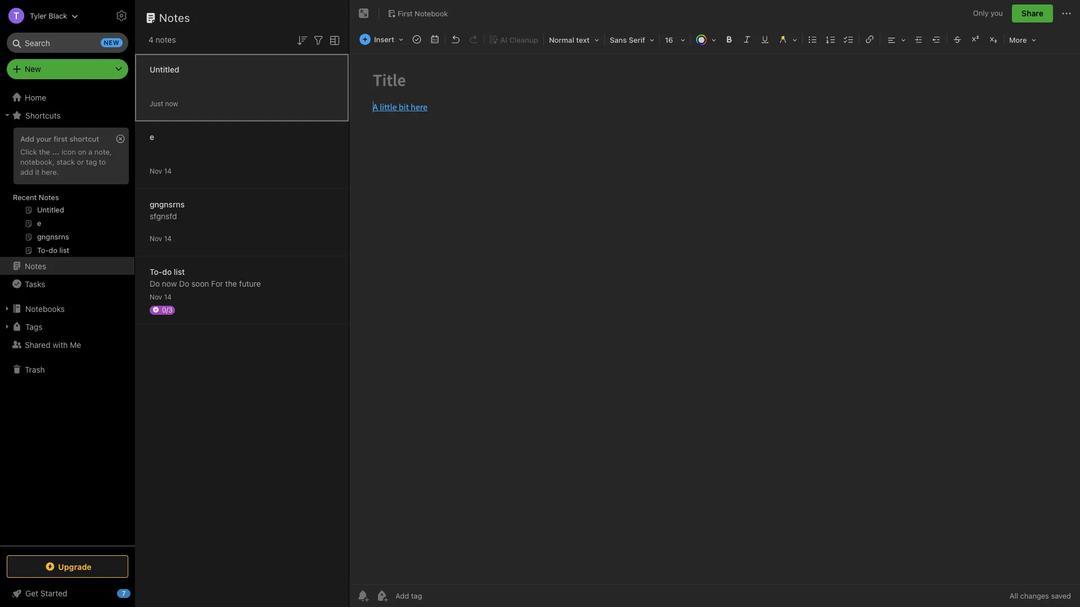Task type: vqa. For each thing, say whether or not it's contained in the screenshot.
search field
no



Task type: describe. For each thing, give the bounding box(es) containing it.
sans
[[610, 35, 627, 44]]

0 vertical spatial notes
[[159, 11, 190, 24]]

you
[[991, 9, 1003, 18]]

notebook,
[[20, 158, 55, 167]]

text
[[577, 35, 590, 44]]

more actions image
[[1060, 7, 1074, 20]]

Add filters field
[[312, 33, 325, 47]]

Font color field
[[692, 32, 720, 48]]

add
[[20, 168, 33, 177]]

subscript image
[[986, 32, 1002, 47]]

tyler black
[[30, 11, 67, 20]]

expand tags image
[[3, 322, 12, 332]]

upgrade button
[[7, 556, 128, 579]]

shared with me link
[[0, 336, 135, 354]]

first notebook button
[[384, 6, 452, 21]]

Search text field
[[15, 33, 120, 53]]

home link
[[0, 88, 135, 106]]

note window element
[[350, 0, 1081, 608]]

note,
[[94, 147, 112, 156]]

notebook
[[415, 9, 448, 18]]

soon
[[191, 279, 209, 288]]

to
[[99, 158, 106, 167]]

bold image
[[722, 32, 737, 47]]

to-do list do now do soon for the future
[[150, 267, 261, 288]]

the inside group
[[39, 147, 50, 156]]

on
[[78, 147, 86, 156]]

just
[[150, 99, 163, 108]]

1 14 from the top
[[164, 167, 172, 175]]

click to collapse image
[[131, 587, 139, 601]]

sfgnsfd
[[150, 211, 177, 221]]

2 14 from the top
[[164, 234, 172, 243]]

stack
[[57, 158, 75, 167]]

recent
[[13, 193, 37, 202]]

share
[[1022, 8, 1044, 18]]

numbered list image
[[823, 32, 839, 47]]

just now
[[150, 99, 178, 108]]

home
[[25, 93, 46, 102]]

More field
[[1006, 32, 1040, 48]]

more
[[1010, 35, 1027, 44]]

upgrade
[[58, 563, 92, 572]]

list
[[174, 267, 185, 277]]

click
[[20, 147, 37, 156]]

add filters image
[[312, 34, 325, 47]]

normal
[[549, 35, 575, 44]]

Add tag field
[[395, 592, 479, 602]]

2 nov 14 from the top
[[150, 234, 172, 243]]

0/3
[[162, 306, 173, 314]]

e
[[150, 132, 154, 142]]

View options field
[[325, 33, 342, 47]]

Highlight field
[[774, 32, 801, 48]]

saved
[[1052, 592, 1072, 601]]

7
[[122, 590, 126, 598]]

task image
[[409, 32, 425, 47]]

superscript image
[[968, 32, 984, 47]]

notes
[[156, 35, 176, 44]]

add
[[20, 135, 34, 144]]

0 vertical spatial now
[[165, 99, 178, 108]]

3 nov from the top
[[150, 293, 162, 301]]

trash
[[25, 365, 45, 375]]

now inside to-do list do now do soon for the future
[[162, 279, 177, 288]]

Account field
[[0, 5, 78, 27]]

16
[[665, 35, 673, 44]]

the inside to-do list do now do soon for the future
[[225, 279, 237, 288]]

tyler
[[30, 11, 47, 20]]

gngnsrns
[[150, 200, 185, 209]]

with
[[53, 340, 68, 350]]

settings image
[[115, 9, 128, 23]]

do
[[162, 267, 172, 277]]

all
[[1010, 592, 1019, 601]]

2 nov from the top
[[150, 234, 162, 243]]

untitled
[[150, 64, 179, 74]]

4
[[149, 35, 154, 44]]

Note Editor text field
[[350, 54, 1081, 585]]

future
[[239, 279, 261, 288]]

here.
[[42, 168, 59, 177]]

serif
[[629, 35, 645, 44]]

outdent image
[[929, 32, 945, 47]]



Task type: locate. For each thing, give the bounding box(es) containing it.
or
[[77, 158, 84, 167]]

3 nov 14 from the top
[[150, 293, 172, 301]]

first
[[54, 135, 68, 144]]

checklist image
[[841, 32, 857, 47]]

all changes saved
[[1010, 592, 1072, 601]]

shortcuts
[[25, 111, 61, 120]]

shared
[[25, 340, 50, 350]]

share button
[[1012, 5, 1054, 23]]

2 vertical spatial nov 14
[[150, 293, 172, 301]]

to-
[[150, 267, 162, 277]]

4 notes
[[149, 35, 176, 44]]

More actions field
[[1060, 5, 1074, 23]]

click the ...
[[20, 147, 60, 156]]

first notebook
[[398, 9, 448, 18]]

changes
[[1021, 592, 1050, 601]]

1 vertical spatial notes
[[39, 193, 59, 202]]

only you
[[974, 9, 1003, 18]]

new search field
[[15, 33, 123, 53]]

undo image
[[448, 32, 464, 47]]

the
[[39, 147, 50, 156], [225, 279, 237, 288]]

normal text
[[549, 35, 590, 44]]

add your first shortcut
[[20, 135, 99, 144]]

your
[[36, 135, 52, 144]]

Font family field
[[606, 32, 658, 48]]

2 vertical spatial nov
[[150, 293, 162, 301]]

strikethrough image
[[950, 32, 966, 47]]

group containing add your first shortcut
[[0, 124, 135, 262]]

nov 14 up gngnsrns
[[150, 167, 172, 175]]

sans serif
[[610, 35, 645, 44]]

0 vertical spatial nov 14
[[150, 167, 172, 175]]

notes inside group
[[39, 193, 59, 202]]

new button
[[7, 59, 128, 79]]

notes right recent
[[39, 193, 59, 202]]

underline image
[[758, 32, 773, 47]]

new
[[25, 64, 41, 74]]

now
[[165, 99, 178, 108], [162, 279, 177, 288]]

1 do from the left
[[150, 279, 160, 288]]

1 vertical spatial now
[[162, 279, 177, 288]]

recent notes
[[13, 193, 59, 202]]

1 horizontal spatial the
[[225, 279, 237, 288]]

1 nov from the top
[[150, 167, 162, 175]]

tasks
[[25, 279, 45, 289]]

1 vertical spatial the
[[225, 279, 237, 288]]

tree
[[0, 88, 135, 546]]

get started
[[25, 589, 67, 599]]

shortcut
[[70, 135, 99, 144]]

italic image
[[740, 32, 755, 47]]

only
[[974, 9, 989, 18]]

nov 14 up 0/3
[[150, 293, 172, 301]]

do down list
[[179, 279, 189, 288]]

0 vertical spatial the
[[39, 147, 50, 156]]

2 do from the left
[[179, 279, 189, 288]]

now down do
[[162, 279, 177, 288]]

tags
[[25, 322, 42, 332]]

indent image
[[911, 32, 927, 47]]

insert
[[374, 35, 395, 44]]

Insert field
[[357, 32, 407, 47]]

14
[[164, 167, 172, 175], [164, 234, 172, 243], [164, 293, 172, 301]]

3 14 from the top
[[164, 293, 172, 301]]

nov up 0/3
[[150, 293, 162, 301]]

tags button
[[0, 318, 135, 336]]

...
[[52, 147, 60, 156]]

0 horizontal spatial do
[[150, 279, 160, 288]]

group
[[0, 124, 135, 262]]

for
[[211, 279, 223, 288]]

notes
[[159, 11, 190, 24], [39, 193, 59, 202], [25, 261, 46, 271]]

nov 14
[[150, 167, 172, 175], [150, 234, 172, 243], [150, 293, 172, 301]]

1 horizontal spatial do
[[179, 279, 189, 288]]

nov 14 down sfgnsfd
[[150, 234, 172, 243]]

icon
[[62, 147, 76, 156]]

it
[[35, 168, 40, 177]]

do
[[150, 279, 160, 288], [179, 279, 189, 288]]

2 vertical spatial 14
[[164, 293, 172, 301]]

Help and Learning task checklist field
[[0, 585, 135, 603]]

0 horizontal spatial the
[[39, 147, 50, 156]]

0 vertical spatial 14
[[164, 167, 172, 175]]

add tag image
[[375, 590, 389, 603]]

14 up 0/3
[[164, 293, 172, 301]]

notebooks link
[[0, 300, 135, 318]]

1 vertical spatial nov 14
[[150, 234, 172, 243]]

1 vertical spatial 14
[[164, 234, 172, 243]]

started
[[40, 589, 67, 599]]

Font size field
[[661, 32, 689, 48]]

get
[[25, 589, 38, 599]]

do down to-
[[150, 279, 160, 288]]

1 vertical spatial nov
[[150, 234, 162, 243]]

nov down e
[[150, 167, 162, 175]]

the right for
[[225, 279, 237, 288]]

expand notebooks image
[[3, 304, 12, 313]]

notebooks
[[25, 304, 65, 314]]

shortcuts button
[[0, 106, 135, 124]]

0 vertical spatial nov
[[150, 167, 162, 175]]

notes link
[[0, 257, 135, 275]]

14 down sfgnsfd
[[164, 234, 172, 243]]

nov
[[150, 167, 162, 175], [150, 234, 162, 243], [150, 293, 162, 301]]

expand note image
[[357, 7, 371, 20]]

icon on a note, notebook, stack or tag to add it here.
[[20, 147, 112, 177]]

14 up gngnsrns
[[164, 167, 172, 175]]

trash link
[[0, 361, 135, 379]]

add a reminder image
[[356, 590, 370, 603]]

2 vertical spatial notes
[[25, 261, 46, 271]]

notes up 'tasks'
[[25, 261, 46, 271]]

now right the just
[[165, 99, 178, 108]]

notes up notes
[[159, 11, 190, 24]]

tag
[[86, 158, 97, 167]]

insert link image
[[862, 32, 878, 47]]

shared with me
[[25, 340, 81, 350]]

new
[[104, 39, 119, 46]]

a
[[88, 147, 92, 156]]

black
[[49, 11, 67, 20]]

Heading level field
[[545, 32, 603, 48]]

first
[[398, 9, 413, 18]]

Sort options field
[[295, 33, 309, 47]]

me
[[70, 340, 81, 350]]

tasks button
[[0, 275, 135, 293]]

the left ...
[[39, 147, 50, 156]]

1 nov 14 from the top
[[150, 167, 172, 175]]

bulleted list image
[[805, 32, 821, 47]]

calendar event image
[[427, 32, 443, 47]]

nov down sfgnsfd
[[150, 234, 162, 243]]

tree containing home
[[0, 88, 135, 546]]

Alignment field
[[882, 32, 910, 48]]



